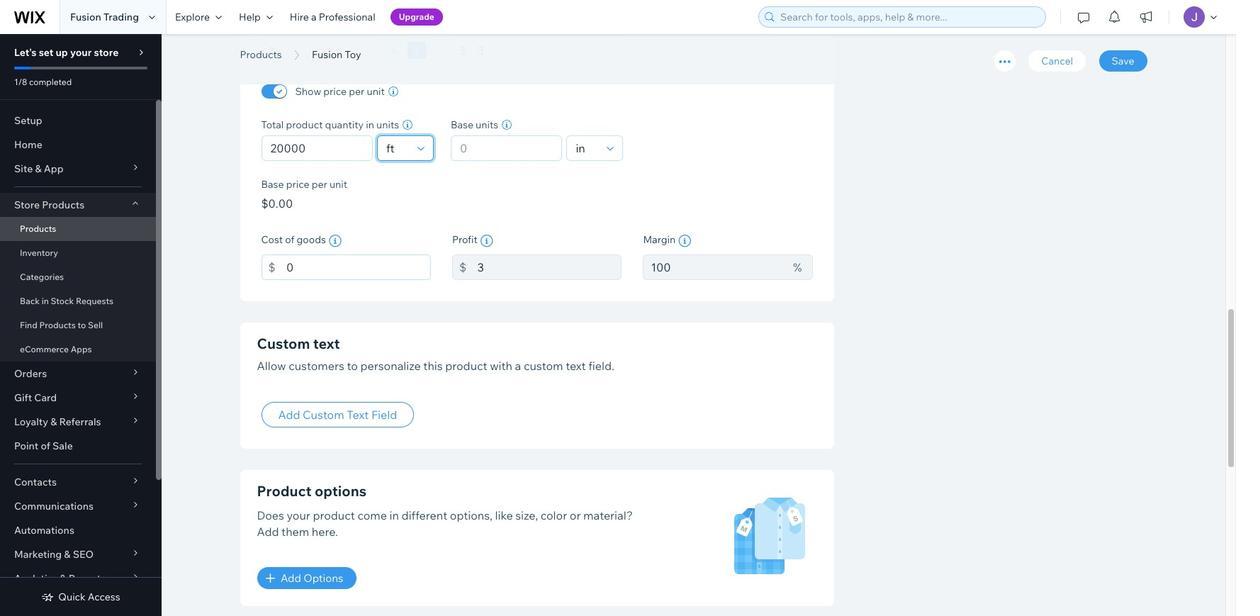 Task type: locate. For each thing, give the bounding box(es) containing it.
price
[[324, 85, 347, 98], [286, 178, 310, 191]]

products link down store products
[[0, 217, 156, 241]]

0 horizontal spatial units
[[377, 118, 399, 131]]

1 vertical spatial a
[[515, 359, 521, 373]]

base for base price per unit $0.00
[[261, 178, 284, 191]]

1 vertical spatial price
[[286, 178, 310, 191]]

0 vertical spatial custom
[[257, 335, 310, 352]]

of right cost
[[285, 233, 295, 246]]

products link
[[233, 48, 289, 62], [0, 217, 156, 241]]

does
[[257, 509, 284, 523]]

inventory link
[[0, 241, 156, 265]]

& for site
[[35, 162, 42, 175]]

ecommerce
[[20, 344, 69, 355]]

in right back at the left of page
[[42, 296, 49, 306]]

sell
[[88, 320, 103, 330]]

in inside does your product come in different options, like size, color or material? add them here.
[[390, 509, 399, 523]]

0 horizontal spatial base
[[261, 178, 284, 191]]

& left the seo
[[64, 548, 71, 561]]

sidebar element
[[0, 34, 162, 616]]

2 0 field from the left
[[456, 136, 558, 160]]

total
[[261, 118, 284, 131]]

1 vertical spatial %
[[793, 260, 802, 274]]

them
[[282, 525, 309, 539]]

0 vertical spatial price
[[324, 85, 347, 98]]

& for marketing
[[64, 548, 71, 561]]

add inside button
[[281, 572, 301, 585]]

0 horizontal spatial a
[[311, 11, 317, 23]]

your
[[70, 46, 92, 59], [287, 509, 310, 523]]

save
[[1112, 55, 1135, 67]]

requests
[[76, 296, 114, 306]]

product right total
[[286, 118, 323, 131]]

1 vertical spatial in
[[42, 296, 49, 306]]

0 vertical spatial unit
[[367, 85, 385, 98]]

text
[[313, 335, 340, 352], [566, 359, 586, 373]]

units
[[377, 118, 399, 131], [476, 118, 499, 131]]

automations
[[14, 524, 74, 537]]

info tooltip image for profit
[[481, 235, 493, 248]]

0 horizontal spatial of
[[41, 440, 50, 452]]

add right plus xs icon
[[281, 572, 301, 585]]

1 horizontal spatial to
[[347, 359, 358, 373]]

products link down help button
[[233, 48, 289, 62]]

apps
[[71, 344, 92, 355]]

with
[[490, 359, 513, 373]]

0 horizontal spatial per
[[312, 178, 327, 191]]

& right site
[[35, 162, 42, 175]]

1 vertical spatial your
[[287, 509, 310, 523]]

per inside base price per unit $0.00
[[312, 178, 327, 191]]

quick access button
[[41, 591, 120, 603]]

completed
[[29, 77, 72, 87]]

1 horizontal spatial %
[[793, 260, 802, 274]]

products link inside the fusion toy form
[[233, 48, 289, 62]]

info tooltip image
[[329, 235, 342, 248], [481, 235, 493, 248], [679, 235, 691, 248]]

automations link
[[0, 518, 156, 542]]

0 vertical spatial add
[[278, 408, 300, 422]]

products up "inventory"
[[20, 223, 56, 234]]

toy
[[327, 30, 370, 62], [345, 48, 361, 61]]

product inside does your product come in different options, like size, color or material? add them here.
[[313, 509, 355, 523]]

unit for show price per unit
[[367, 85, 385, 98]]

a right hire
[[311, 11, 317, 23]]

1 horizontal spatial info tooltip image
[[481, 235, 493, 248]]

to
[[78, 320, 86, 330], [347, 359, 358, 373]]

margin
[[643, 233, 676, 246]]

back
[[20, 296, 40, 306]]

0 field
[[266, 136, 368, 160], [456, 136, 558, 160]]

product up the here.
[[313, 509, 355, 523]]

hire
[[290, 11, 309, 23]]

add options
[[281, 572, 344, 585]]

info tooltip image right profit
[[481, 235, 493, 248]]

1 vertical spatial base
[[261, 178, 284, 191]]

show price per unit
[[295, 85, 385, 98]]

info tooltip image right 'margin' at the right of page
[[679, 235, 691, 248]]

0 vertical spatial a
[[311, 11, 317, 23]]

3 info tooltip image from the left
[[679, 235, 691, 248]]

of left sale
[[41, 440, 50, 452]]

custom up allow
[[257, 335, 310, 352]]

1 vertical spatial product
[[445, 359, 488, 373]]

show
[[295, 85, 321, 98]]

0 field for units
[[456, 136, 558, 160]]

products
[[240, 48, 282, 61], [42, 199, 85, 211], [20, 223, 56, 234], [39, 320, 76, 330]]

explore
[[175, 11, 210, 23]]

home
[[14, 138, 42, 151]]

products right "store" on the left top
[[42, 199, 85, 211]]

unit for base price per unit $0.00
[[330, 178, 348, 191]]

0 horizontal spatial to
[[78, 320, 86, 330]]

to left sell
[[78, 320, 86, 330]]

1 horizontal spatial text
[[566, 359, 586, 373]]

communications
[[14, 500, 94, 513]]

custom left the text
[[303, 408, 344, 422]]

to right customers
[[347, 359, 358, 373]]

None field
[[382, 136, 413, 160], [572, 136, 603, 160], [382, 136, 413, 160], [572, 136, 603, 160]]

1 horizontal spatial base
[[451, 118, 474, 131]]

2 vertical spatial in
[[390, 509, 399, 523]]

add
[[278, 408, 300, 422], [257, 525, 279, 539], [281, 572, 301, 585]]

custom
[[257, 335, 310, 352], [303, 408, 344, 422]]

of for goods
[[285, 233, 295, 246]]

0 vertical spatial per
[[349, 85, 365, 98]]

1 vertical spatial custom
[[303, 408, 344, 422]]

1 vertical spatial per
[[312, 178, 327, 191]]

& up quick
[[60, 572, 66, 585]]

2 horizontal spatial in
[[390, 509, 399, 523]]

in right come
[[390, 509, 399, 523]]

base inside base price per unit $0.00
[[261, 178, 284, 191]]

1 horizontal spatial price
[[324, 85, 347, 98]]

per up goods
[[312, 178, 327, 191]]

ecommerce apps link
[[0, 338, 156, 362]]

per up quantity
[[349, 85, 365, 98]]

text
[[347, 408, 369, 422]]

0 vertical spatial %
[[390, 44, 398, 57]]

fusion trading
[[70, 11, 139, 23]]

analytics & reports button
[[0, 567, 156, 591]]

1 horizontal spatial of
[[285, 233, 295, 246]]

0 vertical spatial to
[[78, 320, 86, 330]]

product inside custom text allow customers to personalize this product with a custom text field.
[[445, 359, 488, 373]]

0 horizontal spatial 0 field
[[266, 136, 368, 160]]

your right up
[[70, 46, 92, 59]]

1 horizontal spatial your
[[287, 509, 310, 523]]

& right loyalty
[[50, 416, 57, 428]]

1 horizontal spatial per
[[349, 85, 365, 98]]

0 vertical spatial base
[[451, 118, 474, 131]]

quantity
[[325, 118, 364, 131]]

cancel
[[1042, 55, 1074, 67]]

product
[[286, 118, 323, 131], [445, 359, 488, 373], [313, 509, 355, 523]]

custom inside 'button'
[[303, 408, 344, 422]]

0 vertical spatial of
[[285, 233, 295, 246]]

loyalty & referrals button
[[0, 410, 156, 434]]

& inside dropdown button
[[50, 416, 57, 428]]

reports
[[69, 572, 106, 585]]

gift card button
[[0, 386, 156, 410]]

come
[[358, 509, 387, 523]]

0 field down total product quantity in units
[[266, 136, 368, 160]]

0 horizontal spatial unit
[[330, 178, 348, 191]]

store products
[[14, 199, 85, 211]]

0 vertical spatial your
[[70, 46, 92, 59]]

fusion down hire
[[240, 30, 321, 62]]

0 field down base units
[[456, 136, 558, 160]]

let's set up your store
[[14, 46, 119, 59]]

add custom text field button
[[261, 402, 414, 428]]

categories
[[20, 272, 64, 282]]

product options
[[257, 483, 367, 500]]

2 vertical spatial product
[[313, 509, 355, 523]]

1 vertical spatial add
[[257, 525, 279, 539]]

price for show price per unit
[[324, 85, 347, 98]]

0 horizontal spatial your
[[70, 46, 92, 59]]

a right with
[[515, 359, 521, 373]]

options
[[315, 483, 367, 500]]

of inside the fusion toy form
[[285, 233, 295, 246]]

2 units from the left
[[476, 118, 499, 131]]

to inside custom text allow customers to personalize this product with a custom text field.
[[347, 359, 358, 373]]

unit up total product quantity in units
[[367, 85, 385, 98]]

add down allow
[[278, 408, 300, 422]]

setup
[[14, 114, 42, 127]]

back in stock requests link
[[0, 289, 156, 313]]

1 vertical spatial products link
[[0, 217, 156, 241]]

None text field
[[286, 255, 431, 280], [478, 255, 622, 280], [286, 255, 431, 280], [478, 255, 622, 280]]

loyalty
[[14, 416, 48, 428]]

1 info tooltip image from the left
[[329, 235, 342, 248]]

0 horizontal spatial info tooltip image
[[329, 235, 342, 248]]

info tooltip image for cost of goods
[[329, 235, 342, 248]]

of inside sidebar element
[[41, 440, 50, 452]]

products down help button
[[240, 48, 282, 61]]

upgrade
[[399, 11, 435, 22]]

hire a professional link
[[281, 0, 384, 34]]

unit inside base price per unit $0.00
[[330, 178, 348, 191]]

0 horizontal spatial price
[[286, 178, 310, 191]]

price up $0.00
[[286, 178, 310, 191]]

point
[[14, 440, 39, 452]]

1 horizontal spatial unit
[[367, 85, 385, 98]]

0 horizontal spatial text
[[313, 335, 340, 352]]

1 0 field from the left
[[266, 136, 368, 160]]

point of sale
[[14, 440, 73, 452]]

a
[[311, 11, 317, 23], [515, 359, 521, 373]]

of
[[285, 233, 295, 246], [41, 440, 50, 452]]

2 horizontal spatial info tooltip image
[[679, 235, 691, 248]]

2 vertical spatial add
[[281, 572, 301, 585]]

hire a professional
[[290, 11, 376, 23]]

add for add custom text field
[[278, 408, 300, 422]]

2 info tooltip image from the left
[[481, 235, 493, 248]]

field.
[[589, 359, 615, 373]]

price right show
[[324, 85, 347, 98]]

add down does
[[257, 525, 279, 539]]

like
[[495, 509, 513, 523]]

trading
[[103, 11, 139, 23]]

0 vertical spatial products link
[[233, 48, 289, 62]]

1 vertical spatial to
[[347, 359, 358, 373]]

fusion toy form
[[162, 0, 1237, 616]]

in right quantity
[[366, 118, 374, 131]]

text up customers
[[313, 335, 340, 352]]

find products to sell
[[20, 320, 103, 330]]

text left 'field.' at the bottom left of the page
[[566, 359, 586, 373]]

per
[[349, 85, 365, 98], [312, 178, 327, 191]]

& inside dropdown button
[[60, 572, 66, 585]]

unit down quantity
[[330, 178, 348, 191]]

per for base price per unit $0.00
[[312, 178, 327, 191]]

info tooltip image for margin
[[679, 235, 691, 248]]

marketing
[[14, 548, 62, 561]]

products inside the fusion toy form
[[240, 48, 282, 61]]

price inside base price per unit $0.00
[[286, 178, 310, 191]]

help button
[[230, 0, 281, 34]]

profit
[[452, 233, 478, 246]]

$
[[459, 43, 467, 57], [414, 44, 420, 57], [268, 260, 276, 274], [459, 260, 467, 274]]

in inside sidebar element
[[42, 296, 49, 306]]

info tooltip image right goods
[[329, 235, 342, 248]]

1 horizontal spatial in
[[366, 118, 374, 131]]

to inside sidebar element
[[78, 320, 86, 330]]

marketing & seo
[[14, 548, 94, 561]]

unit
[[367, 85, 385, 98], [330, 178, 348, 191]]

0 horizontal spatial %
[[390, 44, 398, 57]]

orders button
[[0, 362, 156, 386]]

your up them
[[287, 509, 310, 523]]

fusion down hire a professional
[[312, 48, 343, 61]]

1 vertical spatial unit
[[330, 178, 348, 191]]

products inside dropdown button
[[42, 199, 85, 211]]

0 horizontal spatial in
[[42, 296, 49, 306]]

1 horizontal spatial a
[[515, 359, 521, 373]]

1/8
[[14, 77, 27, 87]]

price for base price per unit $0.00
[[286, 178, 310, 191]]

1 horizontal spatial units
[[476, 118, 499, 131]]

1 vertical spatial of
[[41, 440, 50, 452]]

1 horizontal spatial products link
[[233, 48, 289, 62]]

1 horizontal spatial 0 field
[[456, 136, 558, 160]]

add inside 'button'
[[278, 408, 300, 422]]

None text field
[[261, 38, 380, 63], [643, 255, 786, 280], [261, 38, 380, 63], [643, 255, 786, 280]]

product right this
[[445, 359, 488, 373]]



Task type: describe. For each thing, give the bounding box(es) containing it.
marketing & seo button
[[0, 542, 156, 567]]

a inside custom text allow customers to personalize this product with a custom text field.
[[515, 359, 521, 373]]

upgrade button
[[390, 9, 443, 26]]

custom
[[524, 359, 563, 373]]

loyalty & referrals
[[14, 416, 101, 428]]

options,
[[450, 509, 493, 523]]

referrals
[[59, 416, 101, 428]]

Search for tools, apps, help & more... field
[[776, 7, 1042, 27]]

per for show price per unit
[[349, 85, 365, 98]]

different
[[402, 509, 448, 523]]

total product quantity in units
[[261, 118, 399, 131]]

this
[[424, 359, 443, 373]]

setup link
[[0, 108, 156, 133]]

store products button
[[0, 193, 156, 217]]

plus xs image
[[266, 575, 275, 583]]

fusion toy up the show price per unit
[[312, 48, 361, 61]]

add options button
[[257, 568, 356, 590]]

seo
[[73, 548, 94, 561]]

help
[[239, 11, 261, 23]]

find products to sell link
[[0, 313, 156, 338]]

& for loyalty
[[50, 416, 57, 428]]

fusion toy down hire
[[240, 30, 370, 62]]

set
[[39, 46, 53, 59]]

allow
[[257, 359, 286, 373]]

1/8 completed
[[14, 77, 72, 87]]

base units
[[451, 118, 499, 131]]

quick access
[[58, 591, 120, 603]]

goods
[[297, 233, 326, 246]]

$0.00
[[261, 196, 293, 211]]

a inside hire a professional link
[[311, 11, 317, 23]]

gift
[[14, 391, 32, 404]]

save button
[[1100, 50, 1148, 72]]

0 vertical spatial in
[[366, 118, 374, 131]]

customers
[[289, 359, 345, 373]]

add custom text field
[[278, 408, 397, 422]]

up
[[56, 46, 68, 59]]

$ text field
[[478, 38, 622, 63]]

of for sale
[[41, 440, 50, 452]]

orders
[[14, 367, 47, 380]]

add inside does your product come in different options, like size, color or material? add them here.
[[257, 525, 279, 539]]

app
[[44, 162, 64, 175]]

contacts button
[[0, 470, 156, 494]]

home link
[[0, 133, 156, 157]]

1 units from the left
[[377, 118, 399, 131]]

your inside sidebar element
[[70, 46, 92, 59]]

gift card
[[14, 391, 57, 404]]

cost of goods
[[261, 233, 326, 246]]

& for analytics
[[60, 572, 66, 585]]

size,
[[516, 509, 538, 523]]

card
[[34, 391, 57, 404]]

stock
[[51, 296, 74, 306]]

1 vertical spatial text
[[566, 359, 586, 373]]

store
[[14, 199, 40, 211]]

options
[[304, 572, 344, 585]]

field
[[371, 408, 397, 422]]

0 vertical spatial text
[[313, 335, 340, 352]]

site & app button
[[0, 157, 156, 181]]

point of sale link
[[0, 434, 156, 458]]

communications button
[[0, 494, 156, 518]]

personalize
[[361, 359, 421, 373]]

color
[[541, 509, 567, 523]]

custom text allow customers to personalize this product with a custom text field.
[[257, 335, 615, 373]]

fusion left trading
[[70, 11, 101, 23]]

0 field for product
[[266, 136, 368, 160]]

find
[[20, 320, 37, 330]]

material?
[[584, 509, 633, 523]]

products up ecommerce apps on the bottom of the page
[[39, 320, 76, 330]]

inventory
[[20, 247, 58, 258]]

contacts
[[14, 476, 57, 489]]

add for add options
[[281, 572, 301, 585]]

cancel button
[[1029, 50, 1086, 72]]

ecommerce apps
[[20, 344, 92, 355]]

store
[[94, 46, 119, 59]]

access
[[88, 591, 120, 603]]

professional
[[319, 11, 376, 23]]

custom inside custom text allow customers to personalize this product with a custom text field.
[[257, 335, 310, 352]]

quick
[[58, 591, 86, 603]]

site & app
[[14, 162, 64, 175]]

base price per unit $0.00
[[261, 178, 348, 211]]

0 horizontal spatial products link
[[0, 217, 156, 241]]

analytics & reports
[[14, 572, 106, 585]]

your inside does your product come in different options, like size, color or material? add them here.
[[287, 509, 310, 523]]

analytics
[[14, 572, 58, 585]]

base for base units
[[451, 118, 474, 131]]

let's
[[14, 46, 37, 59]]

does your product come in different options, like size, color or material? add them here.
[[257, 509, 633, 539]]

product
[[257, 483, 312, 500]]

cost
[[261, 233, 283, 246]]

or
[[570, 509, 581, 523]]

0 vertical spatial product
[[286, 118, 323, 131]]



Task type: vqa. For each thing, say whether or not it's contained in the screenshot.
"Products" inside Store Products Dropdown Button
no



